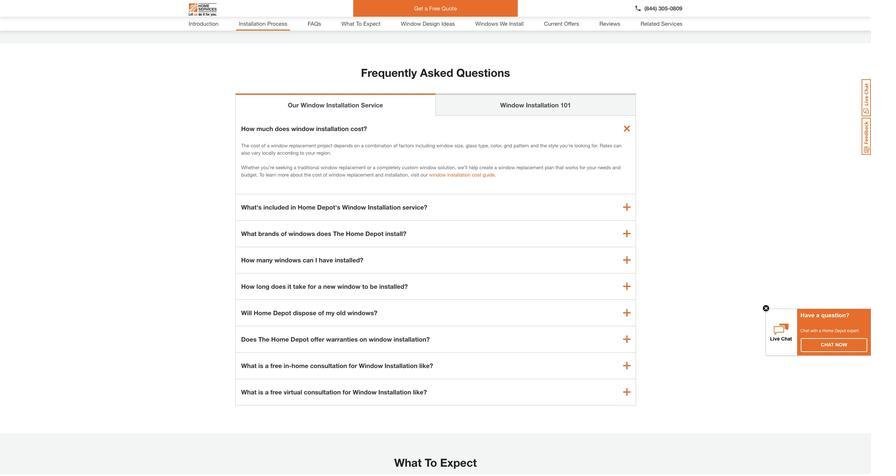 Task type: describe. For each thing, give the bounding box(es) containing it.
install?
[[385, 230, 407, 238]]

replacement left or
[[339, 164, 366, 170]]

related
[[641, 20, 660, 27]]

windows we install
[[476, 20, 524, 27]]

replacement inside the cost of a window replacement project depends on a combination of factors including window size, glass type, color, grid pattern and the style you're looking for. rates can also vary locally according to your region.
[[289, 143, 316, 148]]

home down what's included in home depot's window installation service?
[[346, 230, 364, 238]]

in
[[291, 203, 296, 211]]

questions
[[457, 66, 510, 79]]

1 vertical spatial to
[[362, 283, 369, 290]]

chat now link
[[802, 339, 867, 352]]

1 vertical spatial and
[[613, 164, 621, 170]]

for down what is a free in-home consultation for window installation like?
[[343, 389, 351, 396]]

project
[[318, 143, 333, 148]]

feedback link image
[[862, 118, 872, 155]]

does
[[241, 336, 257, 343]]

305-
[[659, 5, 670, 11]]

for.
[[592, 143, 599, 148]]

chat
[[821, 342, 835, 348]]

your inside the cost of a window replacement project depends on a combination of factors including window size, glass type, color, grid pattern and the style you're looking for. rates can also vary locally according to your region.
[[306, 150, 315, 156]]

the inside the cost of a window replacement project depends on a combination of factors including window size, glass type, color, grid pattern and the style you're looking for. rates can also vary locally according to your region.
[[241, 143, 249, 148]]

your inside whether you're seeking a traditional window replacement or a completely custom window solution, we'll help create a window replacement plan that works for your needs and budget. to learn more about the cost of window replacement and installation, visit our
[[587, 164, 597, 170]]

windows
[[476, 20, 499, 27]]

free for in-
[[271, 362, 282, 370]]

have
[[319, 256, 333, 264]]

frequently
[[361, 66, 417, 79]]

new
[[323, 283, 336, 290]]

chat now
[[821, 342, 848, 348]]

more
[[278, 172, 289, 178]]

according
[[277, 150, 299, 156]]

rates
[[600, 143, 613, 148]]

our
[[288, 101, 299, 109]]

region.
[[317, 150, 332, 156]]

2 vertical spatial to
[[425, 456, 437, 470]]

what for virtual
[[241, 389, 257, 396]]

process
[[267, 20, 287, 27]]

1 vertical spatial expect
[[440, 456, 477, 470]]

what for does
[[241, 230, 257, 238]]

what is a free virtual consultation for window installation like?
[[241, 389, 427, 396]]

window install enhanced before after1 desktop image
[[224, 0, 647, 10]]

how much does window installation cost?
[[241, 125, 367, 132]]

faqs
[[308, 20, 321, 27]]

101
[[561, 101, 571, 109]]

be
[[370, 283, 378, 290]]

1 vertical spatial windows
[[275, 256, 301, 264]]

you're
[[261, 164, 274, 170]]

we'll
[[458, 164, 468, 170]]

a left new
[[318, 283, 322, 290]]

to inside whether you're seeking a traditional window replacement or a completely custom window solution, we'll help create a window replacement plan that works for your needs and budget. to learn more about the cost of window replacement and installation, visit our
[[259, 172, 264, 178]]

service?
[[403, 203, 428, 211]]

of left my
[[318, 309, 324, 317]]

for right take
[[308, 283, 316, 290]]

about
[[290, 172, 303, 178]]

get a free quote button
[[353, 0, 518, 17]]

quote
[[442, 5, 457, 11]]

a right have
[[817, 312, 820, 319]]

create
[[480, 164, 493, 170]]

locally
[[262, 150, 276, 156]]

help
[[469, 164, 478, 170]]

0 horizontal spatial installed?
[[335, 256, 364, 264]]

a right with
[[820, 329, 822, 334]]

2 horizontal spatial the
[[333, 230, 344, 238]]

custom
[[402, 164, 419, 170]]

a up .
[[495, 164, 497, 170]]

for inside whether you're seeking a traditional window replacement or a completely custom window solution, we'll help create a window replacement plan that works for your needs and budget. to learn more about the cost of window replacement and installation, visit our
[[580, 164, 586, 170]]

(844)
[[645, 5, 657, 11]]

0 vertical spatial consultation
[[310, 362, 347, 370]]

depot left install?
[[366, 230, 384, 238]]

the cost of a window replacement project depends on a combination of factors including window size, glass type, color, grid pattern and the style you're looking for. rates can also vary locally according to your region.
[[241, 143, 622, 156]]

a left in-
[[265, 362, 269, 370]]

warranties
[[326, 336, 358, 343]]

(844) 305-0809 link
[[635, 4, 683, 13]]

1 vertical spatial does
[[317, 230, 332, 238]]

2 horizontal spatial cost
[[472, 172, 482, 178]]

replacement left plan at right top
[[517, 164, 544, 170]]

the inside whether you're seeking a traditional window replacement or a completely custom window solution, we'll help create a window replacement plan that works for your needs and budget. to learn more about the cost of window replacement and installation, visit our
[[304, 172, 311, 178]]

0 vertical spatial to
[[356, 20, 362, 27]]

chat
[[801, 329, 810, 334]]

1 vertical spatial installed?
[[379, 283, 408, 290]]

needs
[[598, 164, 611, 170]]

will
[[241, 309, 252, 317]]

of up locally
[[262, 143, 266, 148]]

a right or
[[373, 164, 376, 170]]

what is a free in-home consultation for window installation like?
[[241, 362, 433, 370]]

works
[[566, 164, 579, 170]]

budget.
[[241, 172, 258, 178]]

installation?
[[394, 336, 430, 343]]

depends
[[334, 143, 353, 148]]

0 vertical spatial like?
[[420, 362, 433, 370]]

guide
[[483, 172, 495, 178]]

1 horizontal spatial installation
[[448, 172, 471, 178]]

current offers
[[544, 20, 579, 27]]

replacement down or
[[347, 172, 374, 178]]

window installation 101
[[501, 101, 571, 109]]

for down warranties
[[349, 362, 357, 370]]

grid
[[504, 143, 513, 148]]

our window installation service
[[288, 101, 383, 109]]

with
[[811, 329, 818, 334]]

1 horizontal spatial the
[[258, 336, 270, 343]]

solution,
[[438, 164, 457, 170]]

home right with
[[823, 329, 834, 334]]

asked
[[420, 66, 454, 79]]

you're
[[560, 143, 573, 148]]

home right will
[[254, 309, 272, 317]]

1 vertical spatial on
[[360, 336, 367, 343]]

virtual
[[284, 389, 302, 396]]

introduction
[[189, 20, 219, 27]]

installation,
[[385, 172, 410, 178]]

can inside the cost of a window replacement project depends on a combination of factors including window size, glass type, color, grid pattern and the style you're looking for. rates can also vary locally according to your region.
[[614, 143, 622, 148]]

current
[[544, 20, 563, 27]]



Task type: locate. For each thing, give the bounding box(es) containing it.
offers
[[564, 20, 579, 27]]

cost?
[[351, 125, 367, 132]]

and right pattern
[[531, 143, 539, 148]]

services
[[662, 20, 683, 27]]

replacement up according
[[289, 143, 316, 148]]

of right brands
[[281, 230, 287, 238]]

home up in-
[[271, 336, 289, 343]]

old
[[337, 309, 346, 317]]

how left the much
[[241, 125, 255, 132]]

2 how from the top
[[241, 256, 255, 264]]

home
[[292, 362, 309, 370]]

2 horizontal spatial and
[[613, 164, 621, 170]]

depot left 'expert.'
[[835, 329, 846, 334]]

your
[[306, 150, 315, 156], [587, 164, 597, 170]]

how for how much does window installation cost?
[[241, 125, 255, 132]]

free left "virtual"
[[271, 389, 282, 396]]

0 vertical spatial the
[[540, 143, 547, 148]]

get a free quote
[[414, 5, 457, 11]]

.
[[495, 172, 496, 178]]

much
[[257, 125, 273, 132]]

the up also
[[241, 143, 249, 148]]

0 vertical spatial expect
[[364, 20, 381, 27]]

depot left offer
[[291, 336, 309, 343]]

window
[[401, 20, 421, 27], [301, 101, 325, 109], [501, 101, 525, 109], [342, 203, 366, 211], [359, 362, 383, 370], [353, 389, 377, 396]]

cost inside whether you're seeking a traditional window replacement or a completely custom window solution, we'll help create a window replacement plan that works for your needs and budget. to learn more about the cost of window replacement and installation, visit our
[[312, 172, 322, 178]]

offer
[[311, 336, 325, 343]]

0809
[[670, 5, 683, 11]]

for
[[580, 164, 586, 170], [308, 283, 316, 290], [349, 362, 357, 370], [343, 389, 351, 396]]

that
[[556, 164, 564, 170]]

1 vertical spatial how
[[241, 256, 255, 264]]

or
[[367, 164, 372, 170]]

i
[[316, 256, 317, 264]]

0 horizontal spatial installation
[[316, 125, 349, 132]]

a left "virtual"
[[265, 389, 269, 396]]

0 vertical spatial on
[[354, 143, 360, 148]]

in-
[[284, 362, 292, 370]]

to left be at the left bottom
[[362, 283, 369, 290]]

what brands of windows does the home depot install?
[[241, 230, 407, 238]]

what's included in home depot's window installation service?
[[241, 203, 428, 211]]

0 horizontal spatial to
[[300, 150, 304, 156]]

factors
[[399, 143, 414, 148]]

installation
[[316, 125, 349, 132], [448, 172, 471, 178]]

looking
[[575, 143, 591, 148]]

on
[[354, 143, 360, 148], [360, 336, 367, 343]]

will home depot dispose of my old windows?
[[241, 309, 378, 317]]

how
[[241, 125, 255, 132], [241, 256, 255, 264], [241, 283, 255, 290]]

2 vertical spatial how
[[241, 283, 255, 290]]

installed?
[[335, 256, 364, 264], [379, 283, 408, 290]]

1 vertical spatial consultation
[[304, 389, 341, 396]]

visit
[[411, 172, 420, 178]]

window
[[291, 125, 315, 132], [271, 143, 288, 148], [437, 143, 454, 148], [321, 164, 338, 170], [420, 164, 437, 170], [499, 164, 515, 170], [329, 172, 346, 178], [429, 172, 446, 178], [338, 283, 361, 290], [369, 336, 392, 343]]

a left combination
[[361, 143, 364, 148]]

reviews
[[600, 20, 621, 27]]

0 horizontal spatial the
[[304, 172, 311, 178]]

get
[[414, 5, 423, 11]]

3 how from the top
[[241, 283, 255, 290]]

how many windows can i have installed?
[[241, 256, 364, 264]]

depot left dispose
[[273, 309, 291, 317]]

seeking
[[276, 164, 293, 170]]

install
[[509, 20, 524, 27]]

size,
[[455, 143, 465, 148]]

consultation right "virtual"
[[304, 389, 341, 396]]

of down region.
[[323, 172, 327, 178]]

is for what is a free virtual consultation for window installation like?
[[258, 389, 263, 396]]

0 horizontal spatial to
[[259, 172, 264, 178]]

1 how from the top
[[241, 125, 255, 132]]

the left style
[[540, 143, 547, 148]]

home
[[298, 203, 316, 211], [346, 230, 364, 238], [254, 309, 272, 317], [823, 329, 834, 334], [271, 336, 289, 343]]

your left region.
[[306, 150, 315, 156]]

live chat image
[[862, 79, 872, 117]]

windows up how many windows can i have installed?
[[289, 230, 315, 238]]

is for what is a free in-home consultation for window installation like?
[[258, 362, 263, 370]]

cost down traditional
[[312, 172, 322, 178]]

(844) 305-0809
[[645, 5, 683, 11]]

1 vertical spatial like?
[[413, 389, 427, 396]]

how for how many windows can i have installed?
[[241, 256, 255, 264]]

free
[[429, 5, 440, 11]]

1 horizontal spatial to
[[362, 283, 369, 290]]

how for how long does it take for a new window to be installed?
[[241, 283, 255, 290]]

cost up vary
[[251, 143, 260, 148]]

can left i on the bottom
[[303, 256, 314, 264]]

question?
[[822, 312, 850, 319]]

cost down help
[[472, 172, 482, 178]]

2 vertical spatial the
[[258, 336, 270, 343]]

depot's
[[317, 203, 341, 211]]

0 vertical spatial installation
[[316, 125, 349, 132]]

included
[[264, 203, 289, 211]]

the
[[241, 143, 249, 148], [333, 230, 344, 238], [258, 336, 270, 343]]

chat with a home depot expert.
[[801, 329, 860, 334]]

2 vertical spatial does
[[271, 283, 286, 290]]

plan
[[545, 164, 554, 170]]

1 horizontal spatial can
[[614, 143, 622, 148]]

ideas
[[442, 20, 455, 27]]

consultation
[[310, 362, 347, 370], [304, 389, 341, 396]]

of left factors
[[394, 143, 398, 148]]

0 vertical spatial does
[[275, 125, 290, 132]]

1 free from the top
[[271, 362, 282, 370]]

0 horizontal spatial and
[[375, 172, 384, 178]]

0 horizontal spatial can
[[303, 256, 314, 264]]

0 vertical spatial how
[[241, 125, 255, 132]]

pattern
[[514, 143, 529, 148]]

0 vertical spatial free
[[271, 362, 282, 370]]

1 horizontal spatial expect
[[440, 456, 477, 470]]

1 horizontal spatial the
[[540, 143, 547, 148]]

1 vertical spatial can
[[303, 256, 314, 264]]

the
[[540, 143, 547, 148], [304, 172, 311, 178]]

1 vertical spatial is
[[258, 389, 263, 396]]

what
[[342, 20, 355, 27], [241, 230, 257, 238], [241, 362, 257, 370], [241, 389, 257, 396], [394, 456, 422, 470]]

free left in-
[[271, 362, 282, 370]]

windows right many
[[275, 256, 301, 264]]

does for window
[[275, 125, 290, 132]]

can
[[614, 143, 622, 148], [303, 256, 314, 264]]

1 vertical spatial what to expect
[[394, 456, 477, 470]]

we
[[500, 20, 508, 27]]

is left "virtual"
[[258, 389, 263, 396]]

installation
[[239, 20, 266, 27], [327, 101, 359, 109], [526, 101, 559, 109], [368, 203, 401, 211], [385, 362, 418, 370], [379, 389, 412, 396]]

does for it
[[271, 283, 286, 290]]

a up locally
[[267, 143, 270, 148]]

0 vertical spatial can
[[614, 143, 622, 148]]

0 horizontal spatial cost
[[251, 143, 260, 148]]

style
[[549, 143, 559, 148]]

what for in-
[[241, 362, 257, 370]]

1 vertical spatial the
[[304, 172, 311, 178]]

windows?
[[348, 309, 378, 317]]

depot
[[366, 230, 384, 238], [273, 309, 291, 317], [835, 329, 846, 334], [291, 336, 309, 343]]

1 horizontal spatial what to expect
[[394, 456, 477, 470]]

how left many
[[241, 256, 255, 264]]

is left in-
[[258, 362, 263, 370]]

installation process
[[239, 20, 287, 27]]

home right in
[[298, 203, 316, 211]]

2 is from the top
[[258, 389, 263, 396]]

installed? right have
[[335, 256, 364, 264]]

consultation up what is a free virtual consultation for window installation like?
[[310, 362, 347, 370]]

and down 'completely'
[[375, 172, 384, 178]]

can right "rates" at the top right
[[614, 143, 622, 148]]

have a question?
[[801, 312, 850, 319]]

a
[[425, 5, 428, 11], [267, 143, 270, 148], [361, 143, 364, 148], [294, 164, 297, 170], [373, 164, 376, 170], [495, 164, 497, 170], [318, 283, 322, 290], [817, 312, 820, 319], [820, 329, 822, 334], [265, 362, 269, 370], [265, 389, 269, 396]]

and inside the cost of a window replacement project depends on a combination of factors including window size, glass type, color, grid pattern and the style you're looking for. rates can also vary locally according to your region.
[[531, 143, 539, 148]]

learn
[[266, 172, 277, 178]]

0 vertical spatial your
[[306, 150, 315, 156]]

traditional
[[298, 164, 319, 170]]

of inside whether you're seeking a traditional window replacement or a completely custom window solution, we'll help create a window replacement plan that works for your needs and budget. to learn more about the cost of window replacement and installation, visit our
[[323, 172, 327, 178]]

1 is from the top
[[258, 362, 263, 370]]

what's
[[241, 203, 262, 211]]

to
[[300, 150, 304, 156], [362, 283, 369, 290]]

how left the 'long'
[[241, 283, 255, 290]]

design
[[423, 20, 440, 27]]

do it for you logo image
[[189, 0, 217, 19]]

a up about
[[294, 164, 297, 170]]

free for virtual
[[271, 389, 282, 396]]

1 horizontal spatial to
[[356, 20, 362, 27]]

window installation cost guide .
[[429, 172, 496, 178]]

on inside the cost of a window replacement project depends on a combination of factors including window size, glass type, color, grid pattern and the style you're looking for. rates can also vary locally according to your region.
[[354, 143, 360, 148]]

our
[[421, 172, 428, 178]]

service
[[361, 101, 383, 109]]

1 horizontal spatial installed?
[[379, 283, 408, 290]]

a inside button
[[425, 5, 428, 11]]

1 vertical spatial free
[[271, 389, 282, 396]]

0 horizontal spatial expect
[[364, 20, 381, 27]]

1 vertical spatial the
[[333, 230, 344, 238]]

brands
[[258, 230, 279, 238]]

1 horizontal spatial cost
[[312, 172, 322, 178]]

1 horizontal spatial your
[[587, 164, 597, 170]]

1 vertical spatial your
[[587, 164, 597, 170]]

and
[[531, 143, 539, 148], [613, 164, 621, 170], [375, 172, 384, 178]]

installed? right be at the left bottom
[[379, 283, 408, 290]]

a right "get"
[[425, 5, 428, 11]]

and right needs
[[613, 164, 621, 170]]

does the home depot offer warranties on window installation?
[[241, 336, 430, 343]]

on right warranties
[[360, 336, 367, 343]]

the down traditional
[[304, 172, 311, 178]]

1 vertical spatial installation
[[448, 172, 471, 178]]

2 horizontal spatial to
[[425, 456, 437, 470]]

dispose
[[293, 309, 317, 317]]

does left the it
[[271, 283, 286, 290]]

1 horizontal spatial and
[[531, 143, 539, 148]]

does right the much
[[275, 125, 290, 132]]

it
[[288, 283, 292, 290]]

0 vertical spatial the
[[241, 143, 249, 148]]

to inside the cost of a window replacement project depends on a combination of factors including window size, glass type, color, grid pattern and the style you're looking for. rates can also vary locally according to your region.
[[300, 150, 304, 156]]

0 vertical spatial and
[[531, 143, 539, 148]]

whether
[[241, 164, 260, 170]]

0 vertical spatial installed?
[[335, 256, 364, 264]]

on right depends
[[354, 143, 360, 148]]

0 vertical spatial what to expect
[[342, 20, 381, 27]]

0 vertical spatial windows
[[289, 230, 315, 238]]

does up have
[[317, 230, 332, 238]]

0 horizontal spatial what to expect
[[342, 20, 381, 27]]

0 vertical spatial to
[[300, 150, 304, 156]]

like?
[[420, 362, 433, 370], [413, 389, 427, 396]]

0 vertical spatial is
[[258, 362, 263, 370]]

glass
[[466, 143, 477, 148]]

frequently asked questions
[[361, 66, 510, 79]]

0 horizontal spatial your
[[306, 150, 315, 156]]

1 vertical spatial to
[[259, 172, 264, 178]]

2 free from the top
[[271, 389, 282, 396]]

the inside the cost of a window replacement project depends on a combination of factors including window size, glass type, color, grid pattern and the style you're looking for. rates can also vary locally according to your region.
[[540, 143, 547, 148]]

to right according
[[300, 150, 304, 156]]

for right works
[[580, 164, 586, 170]]

vary
[[252, 150, 261, 156]]

2 vertical spatial and
[[375, 172, 384, 178]]

windows
[[289, 230, 315, 238], [275, 256, 301, 264]]

type,
[[479, 143, 490, 148]]

the down what's included in home depot's window installation service?
[[333, 230, 344, 238]]

installation up 'project'
[[316, 125, 349, 132]]

the right does on the bottom of page
[[258, 336, 270, 343]]

expert.
[[848, 329, 860, 334]]

your left needs
[[587, 164, 597, 170]]

now
[[836, 342, 848, 348]]

cost inside the cost of a window replacement project depends on a combination of factors including window size, glass type, color, grid pattern and the style you're looking for. rates can also vary locally according to your region.
[[251, 143, 260, 148]]

installation down we'll
[[448, 172, 471, 178]]

0 horizontal spatial the
[[241, 143, 249, 148]]



Task type: vqa. For each thing, say whether or not it's contained in the screenshot.
factors
yes



